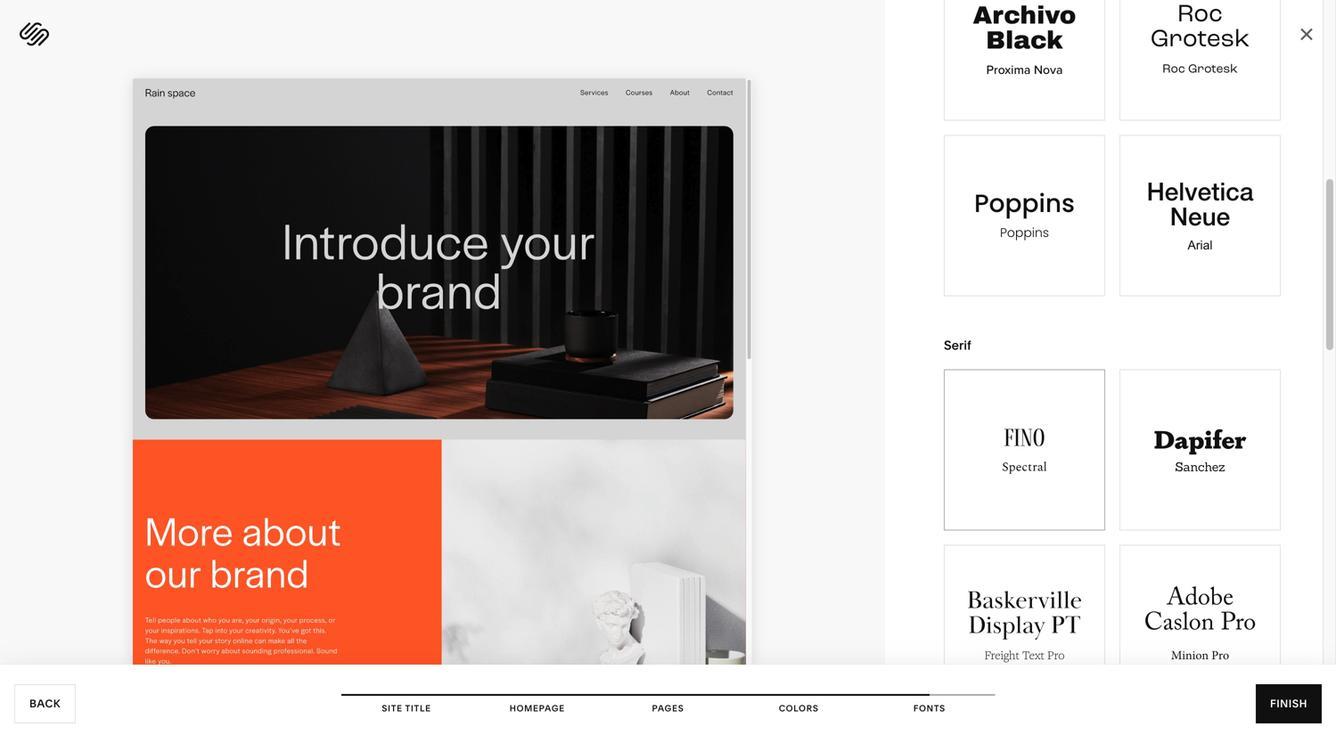 Task type: vqa. For each thing, say whether or not it's contained in the screenshot.
the Back
yes



Task type: describe. For each thing, give the bounding box(es) containing it.
archivo
[[973, 2, 1076, 29]]

caslon
[[1144, 605, 1215, 647]]

fonts
[[914, 703, 946, 714]]

pages
[[652, 703, 684, 714]]

neue
[[1170, 201, 1230, 231]]

adobe caslon pro minion pro
[[1144, 580, 1256, 664]]

pt
[[1051, 610, 1081, 642]]

freight
[[985, 648, 1020, 663]]

pro inside baskerville display pt freight text pro
[[1047, 648, 1065, 663]]

0 vertical spatial roc
[[1178, 0, 1223, 33]]

fino spectral
[[1002, 423, 1047, 477]]

back
[[29, 698, 61, 710]]

roc grotesk roc grotesk
[[1151, 0, 1250, 78]]

display
[[968, 610, 1045, 642]]

helvetica neue arial
[[1147, 176, 1254, 252]]

proxima
[[986, 61, 1031, 79]]

baskerville display pt freight text pro
[[967, 585, 1082, 663]]



Task type: locate. For each thing, give the bounding box(es) containing it.
finish button
[[1256, 685, 1322, 724]]

dapifer sanchez
[[1154, 420, 1246, 475]]

1 vertical spatial poppins
[[1000, 224, 1049, 242]]

fino
[[1004, 423, 1045, 453]]

sanchez
[[1175, 459, 1225, 475]]

site title
[[382, 703, 431, 714]]

black
[[986, 27, 1063, 54]]

nova
[[1034, 61, 1063, 79]]

pro
[[1221, 605, 1256, 647], [1212, 647, 1229, 664], [1047, 648, 1065, 663]]

arial
[[1188, 238, 1213, 252]]

title
[[405, 703, 431, 714]]

1 vertical spatial grotesk
[[1188, 61, 1238, 78]]

poppins inside poppins poppins
[[1000, 224, 1049, 242]]

None checkbox
[[945, 0, 1104, 120], [945, 370, 1104, 530], [1120, 370, 1280, 530], [1120, 546, 1280, 706], [945, 0, 1104, 120], [945, 370, 1104, 530], [1120, 370, 1280, 530], [1120, 546, 1280, 706]]

0 vertical spatial poppins
[[974, 186, 1075, 221]]

finish
[[1270, 698, 1308, 710]]

None checkbox
[[1120, 0, 1280, 120], [945, 136, 1104, 296], [1120, 136, 1280, 296], [945, 546, 1104, 706], [1120, 0, 1280, 120], [945, 136, 1104, 296], [1120, 136, 1280, 296], [945, 546, 1104, 706]]

text
[[1022, 648, 1045, 663]]

dapifer
[[1154, 420, 1246, 456]]

helvetica
[[1147, 176, 1254, 206]]

baskerville
[[967, 585, 1082, 617]]

serif
[[944, 338, 971, 353]]

minion
[[1171, 647, 1209, 664]]

0 vertical spatial grotesk
[[1151, 23, 1250, 58]]

poppins
[[974, 186, 1075, 221], [1000, 224, 1049, 242]]

back button
[[14, 685, 76, 724]]

colors
[[779, 703, 819, 714]]

archivo black proxima nova
[[973, 2, 1076, 79]]

grotesk inside roc grotesk roc grotesk
[[1188, 61, 1238, 78]]

adobe
[[1167, 580, 1234, 622]]

roc
[[1178, 0, 1223, 33], [1163, 61, 1185, 78]]

1 vertical spatial roc
[[1163, 61, 1185, 78]]

poppins poppins
[[974, 186, 1075, 242]]

site
[[382, 703, 403, 714]]

spectral
[[1002, 458, 1047, 477]]

homepage
[[510, 703, 565, 714]]

grotesk
[[1151, 23, 1250, 58], [1188, 61, 1238, 78]]



